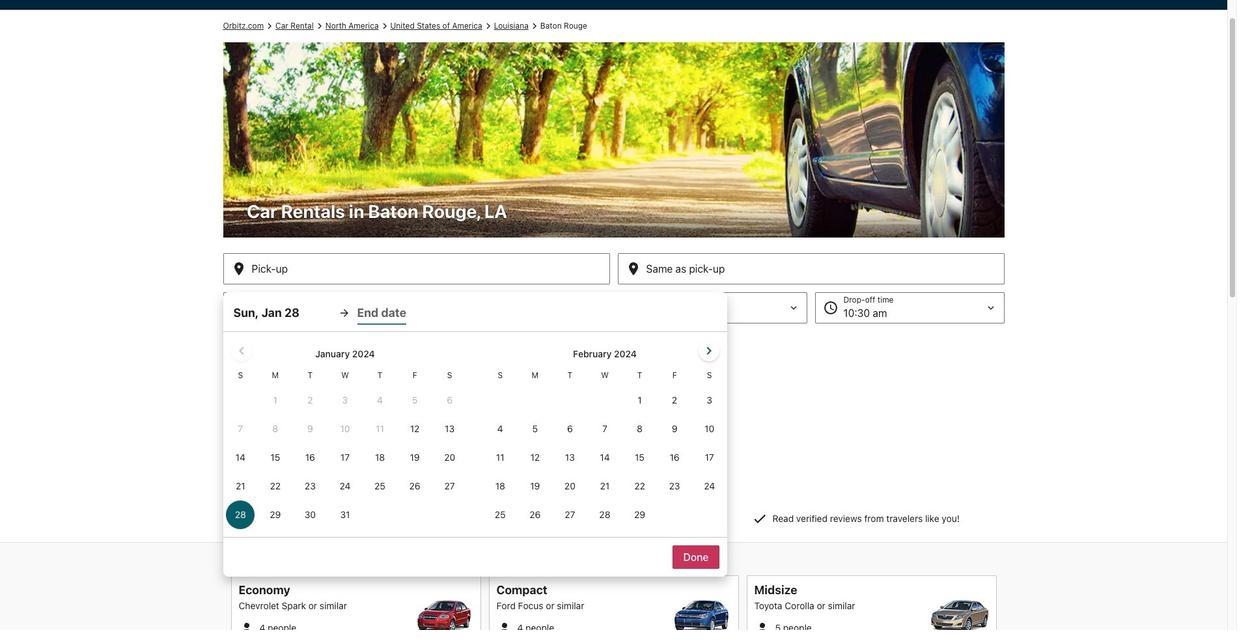 Task type: locate. For each thing, give the bounding box(es) containing it.
3 directional image from the left
[[529, 20, 540, 32]]

small image
[[497, 621, 512, 630]]

2 directional image from the left
[[314, 20, 325, 32]]

breadcrumbs region
[[0, 10, 1228, 577]]

2 small image from the left
[[754, 621, 770, 630]]

2 directional image from the left
[[482, 20, 494, 32]]

main content
[[0, 10, 1228, 630]]

0 horizontal spatial directional image
[[264, 20, 276, 32]]

directional image
[[264, 20, 276, 32], [314, 20, 325, 32], [529, 20, 540, 32]]

directional image
[[379, 20, 390, 32], [482, 20, 494, 32]]

small image
[[239, 621, 254, 630], [754, 621, 770, 630]]

previous month image
[[233, 343, 249, 359]]

1 horizontal spatial directional image
[[482, 20, 494, 32]]

1 horizontal spatial directional image
[[314, 20, 325, 32]]

1 horizontal spatial small image
[[754, 621, 770, 630]]

0 horizontal spatial small image
[[239, 621, 254, 630]]

toyota corolla image
[[930, 600, 989, 630]]

2 horizontal spatial directional image
[[529, 20, 540, 32]]

small image for chevrolet spark image
[[239, 621, 254, 630]]

1 small image from the left
[[239, 621, 254, 630]]

small image for toyota corolla image
[[754, 621, 770, 630]]

0 horizontal spatial directional image
[[379, 20, 390, 32]]



Task type: vqa. For each thing, say whether or not it's contained in the screenshot.
the rightmost directional icon
yes



Task type: describe. For each thing, give the bounding box(es) containing it.
next month image
[[701, 343, 717, 359]]

chevrolet spark image
[[415, 600, 473, 630]]

1 directional image from the left
[[264, 20, 276, 32]]

1 directional image from the left
[[379, 20, 390, 32]]

ford focus image
[[672, 600, 731, 630]]



